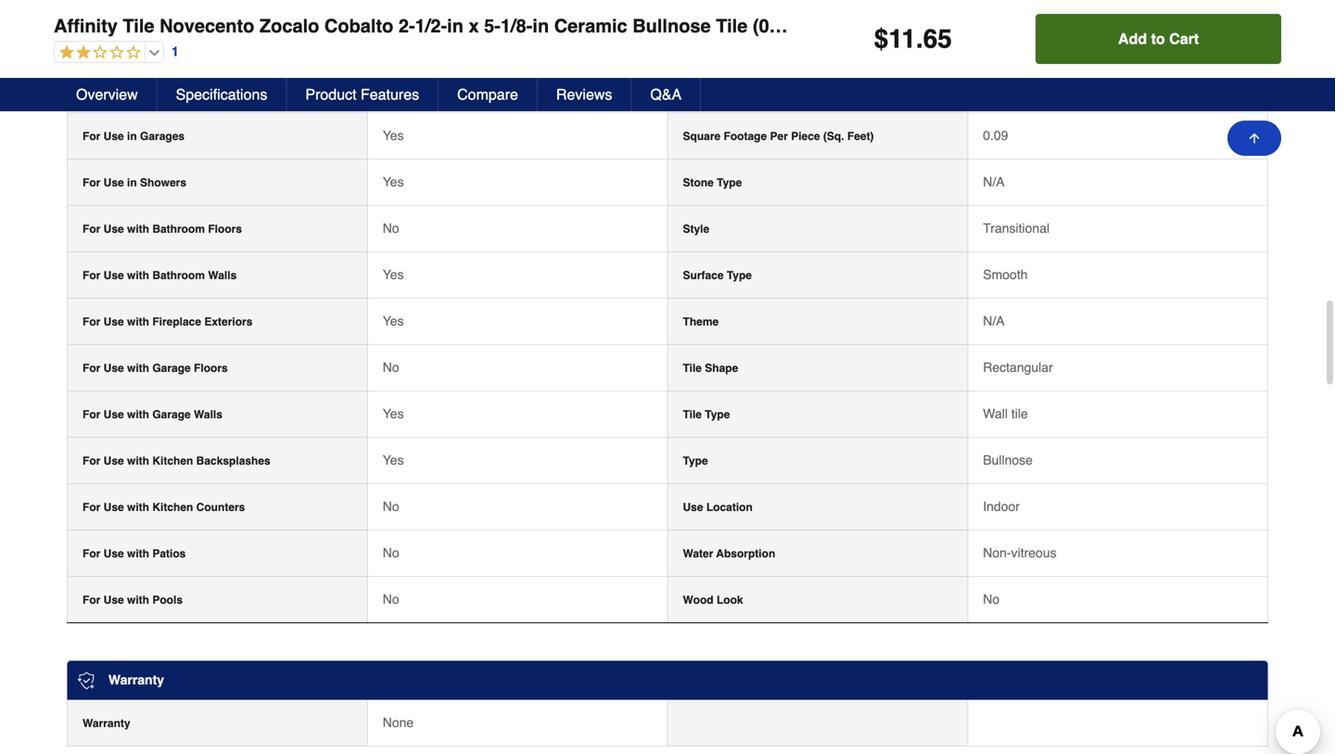 Task type: locate. For each thing, give the bounding box(es) containing it.
1 horizontal spatial bullnose
[[983, 453, 1033, 467]]

tile
[[123, 15, 154, 37], [716, 15, 748, 37], [683, 362, 702, 375], [683, 408, 702, 421]]

1 0.09 from the top
[[983, 82, 1009, 96]]

0 vertical spatial warranty
[[108, 672, 164, 687]]

affinity tile novecento zocalo cobalto 2-1/2-in x 5-1/8-in ceramic bullnose tile (0.09-sq. ft/ piece)
[[54, 15, 911, 37]]

(sq. right piece
[[824, 130, 845, 143]]

reviews
[[556, 86, 613, 103]]

use for for use with garage floors
[[104, 362, 124, 375]]

use for for use with kitchen backsplashes
[[104, 454, 124, 467]]

use up for use with garage floors at the left
[[104, 315, 124, 328]]

2 per from the top
[[770, 130, 788, 143]]

for use with bathroom walls
[[83, 269, 237, 282]]

per left carton
[[770, 83, 788, 96]]

walls for smooth
[[208, 269, 237, 282]]

with for rectangular
[[127, 362, 149, 375]]

for for for use with fireplace exteriors
[[83, 315, 100, 328]]

use for for use with bathroom floors
[[104, 223, 124, 236]]

use up the for use with pools
[[104, 547, 124, 560]]

feet) for square footage per carton (sq. feet)
[[854, 83, 881, 96]]

10 for from the top
[[83, 501, 100, 514]]

walls up exteriors
[[208, 269, 237, 282]]

tile left (0.09- in the top of the page
[[716, 15, 748, 37]]

2 n/a from the top
[[983, 313, 1005, 328]]

12 for from the top
[[83, 594, 100, 607]]

footage up square footage per piece (sq. feet)
[[724, 83, 767, 96]]

for
[[83, 83, 100, 96], [83, 130, 100, 143], [83, 176, 100, 189], [83, 223, 100, 236], [83, 269, 100, 282], [83, 315, 100, 328], [83, 362, 100, 375], [83, 408, 100, 421], [83, 454, 100, 467], [83, 501, 100, 514], [83, 547, 100, 560], [83, 594, 100, 607]]

n/a for theme
[[983, 313, 1005, 328]]

1 vertical spatial per
[[770, 130, 788, 143]]

wall tile
[[983, 406, 1028, 421]]

for down for use with patios
[[83, 594, 100, 607]]

9 for from the top
[[83, 454, 100, 467]]

feet) right piece
[[848, 130, 874, 143]]

use for for use with fireplace exteriors
[[104, 315, 124, 328]]

0 vertical spatial (sq.
[[830, 83, 851, 96]]

ceramic
[[554, 15, 628, 37]]

2 bathroom from the top
[[152, 269, 205, 282]]

wood
[[683, 594, 714, 607]]

use for for use with pools
[[104, 594, 124, 607]]

garage up for use with kitchen backsplashes
[[152, 408, 191, 421]]

0 vertical spatial garage
[[152, 362, 191, 375]]

tile up edge type
[[123, 15, 154, 37]]

for down 2 stars image
[[83, 83, 100, 96]]

absorption
[[717, 547, 776, 560]]

8 with from the top
[[127, 547, 149, 560]]

no for transitional
[[383, 221, 399, 236]]

bathrooms
[[140, 83, 199, 96]]

5 for from the top
[[83, 269, 100, 282]]

8 for from the top
[[83, 408, 100, 421]]

1 with from the top
[[127, 223, 149, 236]]

showers
[[140, 176, 186, 189]]

for up for use with garage floors at the left
[[83, 315, 100, 328]]

bullnose down wall tile
[[983, 453, 1033, 467]]

yes for for use in bathrooms
[[383, 82, 404, 96]]

type for n/a
[[717, 176, 742, 189]]

with down for use with garage floors at the left
[[127, 408, 149, 421]]

1 vertical spatial (sq.
[[824, 130, 845, 143]]

reviews button
[[538, 78, 632, 111]]

type for wall tile
[[705, 408, 730, 421]]

yes
[[383, 82, 404, 96], [383, 128, 404, 143], [383, 174, 404, 189], [383, 267, 404, 282], [383, 313, 404, 328], [383, 406, 404, 421], [383, 453, 404, 467]]

2 yes from the top
[[383, 128, 404, 143]]

with down for use with garage walls
[[127, 454, 149, 467]]

use down 2 stars image
[[104, 83, 124, 96]]

square
[[683, 83, 721, 96], [683, 130, 721, 143]]

compare
[[457, 86, 518, 103]]

overview button
[[58, 78, 157, 111]]

feet)
[[854, 83, 881, 96], [848, 130, 874, 143]]

2 with from the top
[[127, 269, 149, 282]]

garage down for use with fireplace exteriors
[[152, 362, 191, 375]]

with for indoor
[[127, 501, 149, 514]]

2 for from the top
[[83, 130, 100, 143]]

for down for use with bathroom floors
[[83, 269, 100, 282]]

1 vertical spatial kitchen
[[152, 501, 193, 514]]

use
[[104, 83, 124, 96], [104, 130, 124, 143], [104, 176, 124, 189], [104, 223, 124, 236], [104, 269, 124, 282], [104, 315, 124, 328], [104, 362, 124, 375], [104, 408, 124, 421], [104, 454, 124, 467], [104, 501, 124, 514], [683, 501, 704, 514], [104, 547, 124, 560], [104, 594, 124, 607]]

bathroom
[[152, 223, 205, 236], [152, 269, 205, 282]]

9 with from the top
[[127, 594, 149, 607]]

product features button
[[287, 78, 439, 111]]

0.09
[[983, 82, 1009, 96], [983, 128, 1009, 143]]

5 yes from the top
[[383, 313, 404, 328]]

1 kitchen from the top
[[152, 454, 193, 467]]

walls for wall tile
[[194, 408, 223, 421]]

non-vitreous
[[983, 545, 1057, 560]]

5 with from the top
[[127, 408, 149, 421]]

for up for use with garage walls
[[83, 362, 100, 375]]

with for bullnose
[[127, 454, 149, 467]]

0 vertical spatial floors
[[208, 223, 242, 236]]

for up for use with patios
[[83, 501, 100, 514]]

for up the for use with pools
[[83, 547, 100, 560]]

bullnose
[[633, 15, 711, 37], [983, 453, 1033, 467]]

1/8-
[[501, 15, 533, 37]]

0 vertical spatial square
[[683, 83, 721, 96]]

3 yes from the top
[[383, 174, 404, 189]]

patios
[[152, 547, 186, 560]]

use down for use with patios
[[104, 594, 124, 607]]

floors up for use with bathroom walls
[[208, 223, 242, 236]]

1 bathroom from the top
[[152, 223, 205, 236]]

for for for use with garage walls
[[83, 408, 100, 421]]

4 for from the top
[[83, 223, 100, 236]]

indoor
[[983, 499, 1020, 514]]

in for bathrooms
[[127, 83, 137, 96]]

floors
[[208, 223, 242, 236], [194, 362, 228, 375]]

0 vertical spatial footage
[[724, 83, 767, 96]]

1 vertical spatial bathroom
[[152, 269, 205, 282]]

n/a down smooth
[[983, 313, 1005, 328]]

use left showers at the top left of the page
[[104, 176, 124, 189]]

warranty
[[108, 672, 164, 687], [83, 717, 130, 730]]

theme
[[683, 315, 719, 328]]

2 square from the top
[[683, 130, 721, 143]]

bullnose up the q&a
[[633, 15, 711, 37]]

4 with from the top
[[127, 362, 149, 375]]

bathroom down showers at the top left of the page
[[152, 223, 205, 236]]

for use with garage floors
[[83, 362, 228, 375]]

7 with from the top
[[127, 501, 149, 514]]

pools
[[152, 594, 183, 607]]

specifications
[[176, 86, 267, 103]]

no
[[383, 221, 399, 236], [383, 360, 399, 375], [383, 499, 399, 514], [383, 545, 399, 560], [383, 592, 399, 607], [983, 592, 1000, 607]]

1 garage from the top
[[152, 362, 191, 375]]

3 with from the top
[[127, 315, 149, 328]]

for down for use in garages
[[83, 176, 100, 189]]

1 vertical spatial square
[[683, 130, 721, 143]]

yes for for use with fireplace exteriors
[[383, 313, 404, 328]]

yes for for use in showers
[[383, 174, 404, 189]]

1 vertical spatial n/a
[[983, 313, 1005, 328]]

2 footage from the top
[[724, 130, 767, 143]]

type down shape at the top of page
[[705, 408, 730, 421]]

2 kitchen from the top
[[152, 501, 193, 514]]

add to cart
[[1119, 30, 1199, 47]]

per for piece
[[770, 130, 788, 143]]

use up for use with garage walls
[[104, 362, 124, 375]]

kitchen for yes
[[152, 454, 193, 467]]

n/a up transitional
[[983, 174, 1005, 189]]

0 vertical spatial n/a
[[983, 174, 1005, 189]]

1 per from the top
[[770, 83, 788, 96]]

garage for no
[[152, 362, 191, 375]]

with down for use with bathroom floors
[[127, 269, 149, 282]]

use location
[[683, 501, 753, 514]]

use down overview 'button'
[[104, 130, 124, 143]]

footage for piece
[[724, 130, 767, 143]]

with for n/a
[[127, 315, 149, 328]]

for for for use in bathrooms
[[83, 83, 100, 96]]

1 vertical spatial garage
[[152, 408, 191, 421]]

for down for use in showers
[[83, 223, 100, 236]]

11 for from the top
[[83, 547, 100, 560]]

walls
[[208, 269, 237, 282], [194, 408, 223, 421]]

1 vertical spatial walls
[[194, 408, 223, 421]]

square up stone
[[683, 130, 721, 143]]

7 for from the top
[[83, 362, 100, 375]]

kitchen up patios
[[152, 501, 193, 514]]

backsplashes
[[196, 454, 271, 467]]

1/2-
[[415, 15, 447, 37]]

4 yes from the top
[[383, 267, 404, 282]]

per
[[770, 83, 788, 96], [770, 130, 788, 143]]

0 vertical spatial feet)
[[854, 83, 881, 96]]

in left showers at the top left of the page
[[127, 176, 137, 189]]

carton
[[791, 83, 827, 96]]

cart
[[1170, 30, 1199, 47]]

type right the surface
[[727, 269, 752, 282]]

type right edge
[[113, 37, 138, 50]]

with up for use with patios
[[127, 501, 149, 514]]

with left pools
[[127, 594, 149, 607]]

use for for use with garage walls
[[104, 408, 124, 421]]

per left piece
[[770, 130, 788, 143]]

bathroom for yes
[[152, 269, 205, 282]]

with left fireplace
[[127, 315, 149, 328]]

1 vertical spatial warranty
[[83, 717, 130, 730]]

garage
[[152, 362, 191, 375], [152, 408, 191, 421]]

1 n/a from the top
[[983, 174, 1005, 189]]

footage up stone type
[[724, 130, 767, 143]]

for down for use with garage floors at the left
[[83, 408, 100, 421]]

use down for use in showers
[[104, 223, 124, 236]]

for down for use with garage walls
[[83, 454, 100, 467]]

use up for use with patios
[[104, 501, 124, 514]]

for for for use with kitchen backsplashes
[[83, 454, 100, 467]]

0 vertical spatial kitchen
[[152, 454, 193, 467]]

use down for use with garage walls
[[104, 454, 124, 467]]

floors down exteriors
[[194, 362, 228, 375]]

yes for for use with garage walls
[[383, 406, 404, 421]]

in left the bathrooms
[[127, 83, 137, 96]]

water absorption
[[683, 547, 776, 560]]

garages
[[140, 130, 185, 143]]

with down for use in showers
[[127, 223, 149, 236]]

footage
[[724, 83, 767, 96], [724, 130, 767, 143]]

type for smooth
[[727, 269, 752, 282]]

walls up 'backsplashes'
[[194, 408, 223, 421]]

3 for from the top
[[83, 176, 100, 189]]

use down for use with garage floors at the left
[[104, 408, 124, 421]]

1 vertical spatial footage
[[724, 130, 767, 143]]

use left location
[[683, 501, 704, 514]]

1 for from the top
[[83, 83, 100, 96]]

0 vertical spatial 0.09
[[983, 82, 1009, 96]]

for down overview 'button'
[[83, 130, 100, 143]]

product
[[306, 86, 357, 103]]

rectangular
[[983, 360, 1053, 375]]

floors for transitional
[[208, 223, 242, 236]]

yes for for use with kitchen backsplashes
[[383, 453, 404, 467]]

use for for use with bathroom walls
[[104, 269, 124, 282]]

yes for for use in garages
[[383, 128, 404, 143]]

feet) down the $
[[854, 83, 881, 96]]

for for for use in garages
[[83, 130, 100, 143]]

kitchen for no
[[152, 501, 193, 514]]

cobalto
[[325, 15, 394, 37]]

7 yes from the top
[[383, 453, 404, 467]]

2 garage from the top
[[152, 408, 191, 421]]

kitchen up for use with kitchen counters
[[152, 454, 193, 467]]

1 vertical spatial feet)
[[848, 130, 874, 143]]

6 for from the top
[[83, 315, 100, 328]]

(sq.
[[830, 83, 851, 96], [824, 130, 845, 143]]

use for for use in garages
[[104, 130, 124, 143]]

6 yes from the top
[[383, 406, 404, 421]]

with
[[127, 223, 149, 236], [127, 269, 149, 282], [127, 315, 149, 328], [127, 362, 149, 375], [127, 408, 149, 421], [127, 454, 149, 467], [127, 501, 149, 514], [127, 547, 149, 560], [127, 594, 149, 607]]

1 vertical spatial 0.09
[[983, 128, 1009, 143]]

0 horizontal spatial bullnose
[[633, 15, 711, 37]]

no for rectangular
[[383, 360, 399, 375]]

1 vertical spatial floors
[[194, 362, 228, 375]]

1 yes from the top
[[383, 82, 404, 96]]

no for indoor
[[383, 499, 399, 514]]

1 footage from the top
[[724, 83, 767, 96]]

for use with garage walls
[[83, 408, 223, 421]]

type
[[113, 37, 138, 50], [717, 176, 742, 189], [727, 269, 752, 282], [705, 408, 730, 421], [683, 454, 708, 467]]

0 vertical spatial walls
[[208, 269, 237, 282]]

kitchen
[[152, 454, 193, 467], [152, 501, 193, 514]]

1 square from the top
[[683, 83, 721, 96]]

non-
[[983, 545, 1012, 560]]

6 with from the top
[[127, 454, 149, 467]]

type down tile type
[[683, 454, 708, 467]]

.
[[916, 24, 924, 54]]

$
[[874, 24, 889, 54]]

2 0.09 from the top
[[983, 128, 1009, 143]]

bathroom up fireplace
[[152, 269, 205, 282]]

smooth
[[983, 267, 1028, 282]]

piece
[[791, 130, 820, 143]]

0 vertical spatial bathroom
[[152, 223, 205, 236]]

for use in bathrooms
[[83, 83, 199, 96]]

for use with patios
[[83, 547, 186, 560]]

0 vertical spatial per
[[770, 83, 788, 96]]

sq.
[[802, 15, 828, 37]]

with left patios
[[127, 547, 149, 560]]

type right stone
[[717, 176, 742, 189]]

for for for use with kitchen counters
[[83, 501, 100, 514]]

in right 5-
[[533, 15, 549, 37]]

in left garages
[[127, 130, 137, 143]]

arrow up image
[[1248, 131, 1262, 146]]

use down for use with bathroom floors
[[104, 269, 124, 282]]

(sq. right carton
[[830, 83, 851, 96]]

2-
[[399, 15, 415, 37]]

with up for use with garage walls
[[127, 362, 149, 375]]

square right the q&a
[[683, 83, 721, 96]]



Task type: describe. For each thing, give the bounding box(es) containing it.
(0.09-
[[753, 15, 802, 37]]

zocalo
[[260, 15, 319, 37]]

for use with kitchen backsplashes
[[83, 454, 271, 467]]

add
[[1119, 30, 1147, 47]]

in for garages
[[127, 130, 137, 143]]

to
[[1152, 30, 1166, 47]]

(sq. for piece
[[824, 130, 845, 143]]

5-
[[484, 15, 501, 37]]

with for no
[[127, 594, 149, 607]]

counters
[[196, 501, 245, 514]]

novecento
[[160, 15, 254, 37]]

0.09 for square footage per carton (sq. feet)
[[983, 82, 1009, 96]]

1 vertical spatial bullnose
[[983, 453, 1033, 467]]

x
[[469, 15, 479, 37]]

no for non-vitreous
[[383, 545, 399, 560]]

for use with bathroom floors
[[83, 223, 242, 236]]

with for non-vitreous
[[127, 547, 149, 560]]

style
[[683, 223, 710, 236]]

use for for use with kitchen counters
[[104, 501, 124, 514]]

0.09 for square footage per piece (sq. feet)
[[983, 128, 1009, 143]]

tile left shape at the top of page
[[683, 362, 702, 375]]

edge type
[[83, 37, 138, 50]]

q&a button
[[632, 78, 701, 111]]

0 vertical spatial bullnose
[[633, 15, 711, 37]]

add to cart button
[[1036, 14, 1282, 64]]

transitional
[[983, 221, 1050, 236]]

piece)
[[856, 15, 911, 37]]

surface
[[683, 269, 724, 282]]

compare button
[[439, 78, 538, 111]]

for for for use with garage floors
[[83, 362, 100, 375]]

for use in garages
[[83, 130, 185, 143]]

feet) for square footage per piece (sq. feet)
[[848, 130, 874, 143]]

use for for use in bathrooms
[[104, 83, 124, 96]]

in for showers
[[127, 176, 137, 189]]

surface type
[[683, 269, 752, 282]]

wall
[[983, 406, 1008, 421]]

(sq. for carton
[[830, 83, 851, 96]]

footage for carton
[[724, 83, 767, 96]]

for use with kitchen counters
[[83, 501, 245, 514]]

for use with pools
[[83, 594, 183, 607]]

features
[[361, 86, 419, 103]]

overview
[[76, 86, 138, 103]]

yes for for use with bathroom walls
[[383, 267, 404, 282]]

for for for use with bathroom floors
[[83, 223, 100, 236]]

square for square footage per piece (sq. feet)
[[683, 130, 721, 143]]

for use with fireplace exteriors
[[83, 315, 253, 328]]

with for wall tile
[[127, 408, 149, 421]]

in left x
[[447, 15, 464, 37]]

2 stars image
[[55, 45, 141, 62]]

square for square footage per carton (sq. feet)
[[683, 83, 721, 96]]

per for carton
[[770, 83, 788, 96]]

look
[[717, 594, 744, 607]]

water
[[683, 547, 714, 560]]

with for transitional
[[127, 223, 149, 236]]

ft/
[[833, 15, 851, 37]]

65
[[924, 24, 952, 54]]

bathroom for no
[[152, 223, 205, 236]]

tile shape
[[683, 362, 739, 375]]

n/a for stone type
[[983, 174, 1005, 189]]

tile
[[1012, 406, 1028, 421]]

for for for use with patios
[[83, 547, 100, 560]]

garage for yes
[[152, 408, 191, 421]]

for for for use in showers
[[83, 176, 100, 189]]

11
[[889, 24, 916, 54]]

square footage per carton (sq. feet)
[[683, 83, 881, 96]]

for use in showers
[[83, 176, 186, 189]]

for for for use with pools
[[83, 594, 100, 607]]

$ 11 . 65
[[874, 24, 952, 54]]

product features
[[306, 86, 419, 103]]

affinity
[[54, 15, 118, 37]]

no for no
[[383, 592, 399, 607]]

tile type
[[683, 408, 730, 421]]

fireplace
[[152, 315, 201, 328]]

floors for rectangular
[[194, 362, 228, 375]]

wood look
[[683, 594, 744, 607]]

specifications button
[[157, 78, 287, 111]]

location
[[707, 501, 753, 514]]

exteriors
[[204, 315, 253, 328]]

with for smooth
[[127, 269, 149, 282]]

use for for use with patios
[[104, 547, 124, 560]]

stone
[[683, 176, 714, 189]]

tile down tile shape
[[683, 408, 702, 421]]

edge
[[83, 37, 110, 50]]

vitreous
[[1012, 545, 1057, 560]]

stone type
[[683, 176, 742, 189]]

1
[[172, 44, 179, 59]]

for for for use with bathroom walls
[[83, 269, 100, 282]]

q&a
[[651, 86, 682, 103]]

use for for use in showers
[[104, 176, 124, 189]]

square footage per piece (sq. feet)
[[683, 130, 874, 143]]

shape
[[705, 362, 739, 375]]

none
[[383, 715, 414, 730]]



Task type: vqa. For each thing, say whether or not it's contained in the screenshot.


